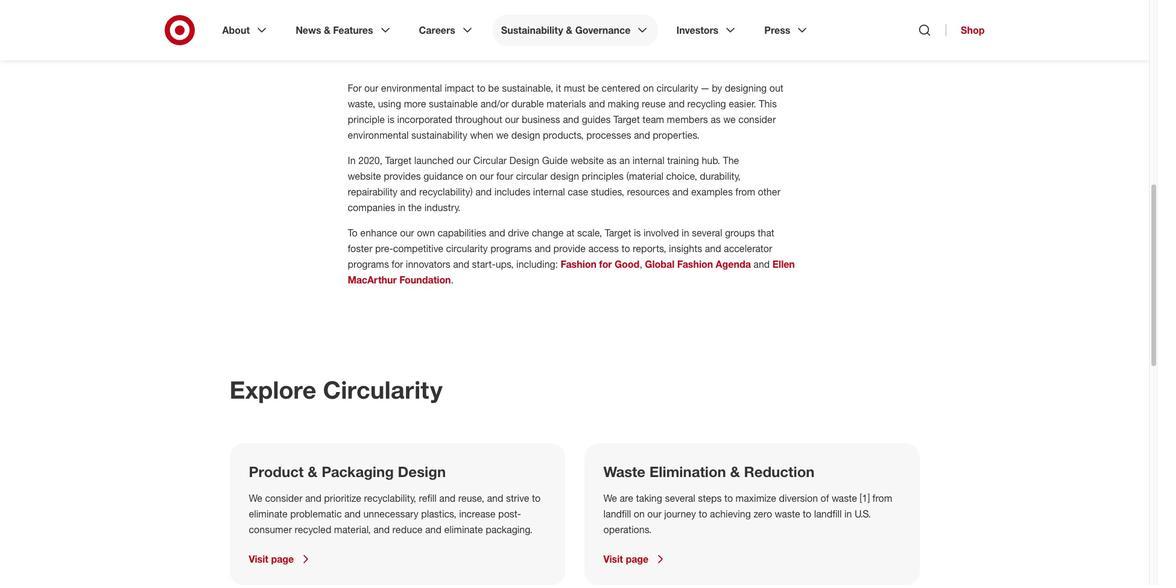 Task type: locate. For each thing, give the bounding box(es) containing it.
and left drive
[[489, 227, 505, 239]]

start-
[[472, 258, 496, 270]]

in left u.s.
[[845, 508, 852, 520]]

target up provides
[[385, 154, 412, 166]]

1 horizontal spatial we
[[604, 492, 617, 504]]

2 vertical spatial in
[[845, 508, 852, 520]]

steps
[[698, 492, 722, 504]]

1 horizontal spatial design
[[509, 154, 539, 166]]

2 be from the left
[[588, 82, 599, 94]]

we left 'are'
[[604, 492, 617, 504]]

to inside we consider and prioritize recyclability, refill and reuse, and strive to eliminate problematic and unnecessary plastics, increase post- consumer recycled material, and reduce and eliminate packaging.
[[532, 492, 541, 504]]

page for waste
[[626, 553, 649, 565]]

we for product & packaging design
[[249, 492, 262, 504]]

our down taking at the right
[[647, 508, 662, 520]]

careers
[[419, 24, 455, 36]]

on
[[643, 82, 654, 94], [466, 170, 477, 182], [634, 508, 645, 520]]

0 vertical spatial design
[[511, 129, 540, 141]]

achieving
[[710, 508, 751, 520]]

is up reports,
[[634, 227, 641, 239]]

agenda
[[716, 258, 751, 270]]

& left governance
[[566, 24, 573, 36]]

are
[[620, 492, 633, 504]]

internal up "(material"
[[633, 154, 665, 166]]

impact
[[445, 82, 474, 94]]

1 vertical spatial target
[[385, 154, 412, 166]]

of
[[821, 492, 829, 504]]

on down taking at the right
[[634, 508, 645, 520]]

design down busines
[[511, 129, 540, 141]]

0 horizontal spatial waste
[[775, 508, 800, 520]]

consider inside we consider and prioritize recyclability, refill and reuse, and strive to eliminate problematic and unnecessary plastics, increase post- consumer recycled material, and reduce and eliminate packaging.
[[265, 492, 303, 504]]

,
[[640, 258, 642, 270]]

as inside website as an internal training hub. the website
[[607, 154, 617, 166]]

design up circular
[[509, 154, 539, 166]]

consider down product
[[265, 492, 303, 504]]

0 horizontal spatial website
[[348, 170, 381, 182]]

several inside the we are taking several steps to maximize diversion of waste [1] from landfill on our journey to achieving zero waste to landfill in u.s. operations.
[[665, 492, 695, 504]]

eliminate
[[249, 508, 288, 520], [444, 524, 483, 536]]

programs up ups,
[[491, 242, 532, 255]]

from left other
[[736, 186, 755, 198]]

be right must
[[588, 82, 599, 94]]

1 horizontal spatial design
[[550, 170, 579, 182]]

reports,
[[633, 242, 666, 255]]

several
[[692, 227, 722, 239], [665, 492, 695, 504]]

2 visit page link from the left
[[604, 552, 900, 566]]

in inside "and examples from other companies in"
[[398, 201, 405, 214]]

internal
[[633, 154, 665, 166], [533, 186, 565, 198]]

in left the
[[398, 201, 405, 214]]

consider inside we consider environmental sustainability when
[[739, 113, 776, 125]]

to
[[348, 227, 358, 239]]

& for news
[[324, 24, 331, 36]]

2 vertical spatial target
[[605, 227, 631, 239]]

0 horizontal spatial we
[[496, 129, 509, 141]]

be up the and/or
[[488, 82, 499, 94]]

about link
[[214, 14, 278, 46]]

guide
[[542, 154, 568, 166]]

0 vertical spatial website
[[571, 154, 604, 166]]

refill
[[419, 492, 437, 504]]

1 horizontal spatial visit page link
[[604, 552, 900, 566]]

0 vertical spatial eliminate
[[249, 508, 288, 520]]

1 vertical spatial from
[[873, 492, 892, 504]]

landfill down the of
[[814, 508, 842, 520]]

for our environmental impact to be sustainable, it must be centered on circularity — by designing
[[348, 82, 767, 94]]

studies,
[[591, 186, 624, 198]]

0 vertical spatial target
[[613, 113, 640, 125]]

diversion
[[779, 492, 818, 504]]

0 horizontal spatial for
[[392, 258, 403, 270]]

visit page link for design
[[249, 552, 546, 566]]

1 vertical spatial we
[[496, 129, 509, 141]]

members
[[667, 113, 708, 125]]

several inside target is involved in several groups that foster pre-competitive circularity programs and
[[692, 227, 722, 239]]

our
[[364, 82, 378, 94], [505, 113, 519, 125], [457, 154, 471, 166], [480, 170, 494, 182], [400, 227, 414, 239], [647, 508, 662, 520]]

1 horizontal spatial website
[[571, 154, 604, 166]]

fashion for good , global fashion agenda and
[[561, 258, 773, 270]]

1 horizontal spatial visit
[[604, 553, 623, 565]]

1 horizontal spatial in
[[682, 227, 689, 239]]

is down using
[[388, 113, 394, 125]]

1 vertical spatial programs
[[348, 258, 389, 270]]

must
[[564, 82, 585, 94]]

it
[[556, 82, 561, 94]]

&
[[324, 24, 331, 36], [566, 24, 573, 36], [308, 463, 318, 481], [730, 463, 740, 481]]

visit page down operations.
[[604, 553, 649, 565]]

on up materials and making reuse and recycling easier.
[[643, 82, 654, 94]]

to up the good
[[622, 242, 630, 255]]

0 vertical spatial from
[[736, 186, 755, 198]]

0 horizontal spatial consider
[[265, 492, 303, 504]]

visit down "consumer"
[[249, 553, 268, 565]]

0 vertical spatial we
[[723, 113, 736, 125]]

1 vertical spatial on
[[466, 170, 477, 182]]

programs inside target is involved in several groups that foster pre-competitive circularity programs and
[[491, 242, 532, 255]]

1 vertical spatial internal
[[533, 186, 565, 198]]

0 horizontal spatial landfill
[[604, 508, 631, 520]]

programs
[[491, 242, 532, 255], [348, 258, 389, 270]]

target down making
[[613, 113, 640, 125]]

0 horizontal spatial visit page link
[[249, 552, 546, 566]]

news & features
[[296, 24, 373, 36]]

and down unnecessary
[[374, 524, 390, 536]]

0 horizontal spatial circularity
[[446, 242, 488, 255]]

website up the principles
[[571, 154, 604, 166]]

0 horizontal spatial design
[[511, 129, 540, 141]]

1 horizontal spatial is
[[634, 227, 641, 239]]

1 vertical spatial as
[[607, 154, 617, 166]]

website down 2020,
[[348, 170, 381, 182]]

1 horizontal spatial be
[[588, 82, 599, 94]]

our left own
[[400, 227, 414, 239]]

on down in 2020, target launched our circular design guide
[[466, 170, 477, 182]]

0 horizontal spatial visit
[[249, 553, 268, 565]]

for
[[392, 258, 403, 270], [599, 258, 612, 270]]

1 horizontal spatial fashion
[[677, 258, 713, 270]]

target up access
[[605, 227, 631, 239]]

our down circular
[[480, 170, 494, 182]]

1 fashion from the left
[[561, 258, 597, 270]]

page down operations.
[[626, 553, 649, 565]]

1 horizontal spatial waste
[[832, 492, 857, 504]]

0 horizontal spatial fashion
[[561, 258, 597, 270]]

prioritize
[[324, 492, 361, 504]]

in
[[348, 154, 356, 166]]

1 visit page link from the left
[[249, 552, 546, 566]]

1 horizontal spatial as
[[711, 113, 721, 125]]

1 horizontal spatial eliminate
[[444, 524, 483, 536]]

design
[[511, 129, 540, 141], [550, 170, 579, 182]]

& right news
[[324, 24, 331, 36]]

0 vertical spatial consider
[[739, 113, 776, 125]]

taking
[[636, 492, 662, 504]]

2 page from the left
[[626, 553, 649, 565]]

1 vertical spatial circularity
[[446, 242, 488, 255]]

launched
[[414, 154, 454, 166]]

several up journey
[[665, 492, 695, 504]]

visit page link down the we are taking several steps to maximize diversion of waste [1] from landfill on our journey to achieving zero waste to landfill in u.s. operations.
[[604, 552, 900, 566]]

as left an
[[607, 154, 617, 166]]

visit page link down reduce
[[249, 552, 546, 566]]

1 horizontal spatial landfill
[[814, 508, 842, 520]]

our right for
[[364, 82, 378, 94]]

0 vertical spatial waste
[[832, 492, 857, 504]]

2 we from the left
[[604, 492, 617, 504]]

& right product
[[308, 463, 318, 481]]

in
[[398, 201, 405, 214], [682, 227, 689, 239], [845, 508, 852, 520]]

1 horizontal spatial for
[[599, 258, 612, 270]]

as down recycling
[[711, 113, 721, 125]]

and recyclability) and includes internal case studies,
[[400, 186, 624, 198]]

when
[[470, 129, 494, 141]]

0 vertical spatial several
[[692, 227, 722, 239]]

page for product
[[271, 553, 294, 565]]

landfill down 'are'
[[604, 508, 631, 520]]

programs up macarthur
[[348, 258, 389, 270]]

guides
[[582, 113, 611, 125]]

to up achieving
[[724, 492, 733, 504]]

& inside "link"
[[566, 24, 573, 36]]

0 horizontal spatial eliminate
[[249, 508, 288, 520]]

environmental for sustainability
[[348, 129, 409, 141]]

1 horizontal spatial we
[[723, 113, 736, 125]]

recyclability)
[[419, 186, 473, 198]]

1 horizontal spatial consider
[[739, 113, 776, 125]]

for down access
[[599, 258, 612, 270]]

1 horizontal spatial visit page
[[604, 553, 649, 565]]

to up the and/or
[[477, 82, 486, 94]]

we are taking several steps to maximize diversion of waste [1] from landfill on our journey to achieving zero waste to landfill in u.s. operations.
[[604, 492, 892, 536]]

0 vertical spatial is
[[388, 113, 394, 125]]

2 horizontal spatial in
[[845, 508, 852, 520]]

1 vertical spatial consider
[[265, 492, 303, 504]]

environmental down principle
[[348, 129, 409, 141]]

incorporated
[[397, 113, 452, 125]]

0 vertical spatial environmental
[[381, 82, 442, 94]]

fashion down provide
[[561, 258, 597, 270]]

we inside we consider environmental sustainability when
[[723, 113, 736, 125]]

circularity left —
[[657, 82, 698, 94]]

1 vertical spatial is
[[634, 227, 641, 239]]

environmental up more
[[381, 82, 442, 94]]

in up insights
[[682, 227, 689, 239]]

fashion down insights
[[677, 258, 713, 270]]

and down change
[[535, 242, 551, 255]]

access
[[588, 242, 619, 255]]

0 vertical spatial design
[[509, 154, 539, 166]]

1 be from the left
[[488, 82, 499, 94]]

and down choice, on the right top
[[672, 186, 689, 198]]

for down "pre-"
[[392, 258, 403, 270]]

ellen macarthur foundation link
[[348, 258, 795, 286]]

0 horizontal spatial in
[[398, 201, 405, 214]]

we down easier.
[[723, 113, 736, 125]]

visit down operations.
[[604, 553, 623, 565]]

several up insights
[[692, 227, 722, 239]]

including:
[[516, 258, 558, 270]]

and down guides target team members as
[[634, 129, 650, 141]]

recycled
[[295, 524, 331, 536]]

design up refill
[[398, 463, 446, 481]]

0 horizontal spatial be
[[488, 82, 499, 94]]

visit page down "consumer"
[[249, 553, 294, 565]]

durability,
[[700, 170, 741, 182]]

landfill
[[604, 508, 631, 520], [814, 508, 842, 520]]

journey
[[664, 508, 696, 520]]

using
[[378, 98, 401, 110]]

1 horizontal spatial page
[[626, 553, 649, 565]]

target inside target is involved in several groups that foster pre-competitive circularity programs and
[[605, 227, 631, 239]]

environmental for impact
[[381, 82, 442, 94]]

1 page from the left
[[271, 553, 294, 565]]

0 vertical spatial internal
[[633, 154, 665, 166]]

product & packaging design
[[249, 463, 446, 481]]

we down product
[[249, 492, 262, 504]]

for inside the access to reports, insights and accelerator programs for innovators and start-ups, including:
[[392, 258, 403, 270]]

1 horizontal spatial from
[[873, 492, 892, 504]]

0 horizontal spatial page
[[271, 553, 294, 565]]

we inside we consider and prioritize recyclability, refill and reuse, and strive to eliminate problematic and unnecessary plastics, increase post- consumer recycled material, and reduce and eliminate packaging.
[[249, 492, 262, 504]]

investors
[[677, 24, 719, 36]]

choice,
[[666, 170, 697, 182]]

0 horizontal spatial design
[[398, 463, 446, 481]]

environmental inside we consider environmental sustainability when
[[348, 129, 409, 141]]

1 vertical spatial eliminate
[[444, 524, 483, 536]]

from right [1]
[[873, 492, 892, 504]]

we inside the we are taking several steps to maximize diversion of waste [1] from landfill on our journey to achieving zero waste to landfill in u.s. operations.
[[604, 492, 617, 504]]

1 vertical spatial environmental
[[348, 129, 409, 141]]

0 horizontal spatial visit page
[[249, 553, 294, 565]]

to right strive
[[532, 492, 541, 504]]

1 horizontal spatial circularity
[[657, 82, 698, 94]]

page down "consumer"
[[271, 553, 294, 565]]

internal down circular
[[533, 186, 565, 198]]

1 visit page from the left
[[249, 553, 294, 565]]

from inside the we are taking several steps to maximize diversion of waste [1] from landfill on our journey to achieving zero waste to landfill in u.s. operations.
[[873, 492, 892, 504]]

packaging
[[322, 463, 394, 481]]

1 vertical spatial several
[[665, 492, 695, 504]]

global
[[645, 258, 675, 270]]

in 2020, target launched our circular design guide
[[348, 154, 568, 166]]

and up 'problematic'
[[305, 492, 321, 504]]

repairability
[[348, 186, 398, 198]]

waste right the of
[[832, 492, 857, 504]]

our inside the we are taking several steps to maximize diversion of waste [1] from landfill on our journey to achieving zero waste to landfill in u.s. operations.
[[647, 508, 662, 520]]

consider down this
[[739, 113, 776, 125]]

& up maximize
[[730, 463, 740, 481]]

eliminate down increase at left bottom
[[444, 524, 483, 536]]

operations.
[[604, 524, 652, 536]]

page
[[271, 553, 294, 565], [626, 553, 649, 565]]

and up material,
[[344, 508, 361, 520]]

1 for from the left
[[392, 258, 403, 270]]

features
[[333, 24, 373, 36]]

1 visit from the left
[[249, 553, 268, 565]]

visit page
[[249, 553, 294, 565], [604, 553, 649, 565]]

2 visit from the left
[[604, 553, 623, 565]]

waste down diversion
[[775, 508, 800, 520]]

explore circularity
[[230, 375, 443, 404]]

design down guide
[[550, 170, 579, 182]]

—
[[701, 82, 709, 94]]

0 horizontal spatial as
[[607, 154, 617, 166]]

0 horizontal spatial programs
[[348, 258, 389, 270]]

2 vertical spatial on
[[634, 508, 645, 520]]

0 vertical spatial circularity
[[657, 82, 698, 94]]

eliminate up "consumer"
[[249, 508, 288, 520]]

groups
[[725, 227, 755, 239]]

this principle
[[348, 98, 777, 125]]

foster
[[348, 242, 373, 255]]

change
[[532, 227, 564, 239]]

that
[[758, 227, 774, 239]]

and down the accelerator
[[754, 258, 770, 270]]

post-
[[498, 508, 521, 520]]

at
[[566, 227, 575, 239]]

we right when
[[496, 129, 509, 141]]

innovators
[[406, 258, 450, 270]]

0 horizontal spatial from
[[736, 186, 755, 198]]

1 we from the left
[[249, 492, 262, 504]]

1 horizontal spatial internal
[[633, 154, 665, 166]]

waste,
[[348, 98, 375, 110]]

2 visit page from the left
[[604, 553, 649, 565]]

global fashion agenda link
[[645, 258, 751, 270]]

1 vertical spatial in
[[682, 227, 689, 239]]

shop link
[[946, 24, 985, 36]]

is incorporated throughout our busines s and
[[388, 113, 579, 125]]

out waste, using more sustainable and/or durable
[[348, 82, 784, 110]]

0 horizontal spatial we
[[249, 492, 262, 504]]

scale,
[[577, 227, 602, 239]]

0 vertical spatial as
[[711, 113, 721, 125]]

circularity down capabilities
[[446, 242, 488, 255]]

the
[[408, 201, 422, 214]]

1 horizontal spatial programs
[[491, 242, 532, 255]]

recyclability,
[[364, 492, 416, 504]]

reuse
[[642, 98, 666, 110]]

and inside target is involved in several groups that foster pre-competitive circularity programs and
[[535, 242, 551, 255]]

0 vertical spatial programs
[[491, 242, 532, 255]]

0 vertical spatial in
[[398, 201, 405, 214]]

macarthur
[[348, 274, 397, 286]]



Task type: vqa. For each thing, say whether or not it's contained in the screenshot.
Accrual
no



Task type: describe. For each thing, give the bounding box(es) containing it.
website as an internal training hub. the website
[[348, 154, 739, 182]]

examples
[[691, 186, 733, 198]]

[1]
[[860, 492, 870, 504]]

visit page for product
[[249, 553, 294, 565]]

for
[[348, 82, 362, 94]]

to down diversion
[[803, 508, 812, 520]]

1 vertical spatial design
[[398, 463, 446, 481]]

durable
[[512, 98, 544, 110]]

sustainability
[[411, 129, 467, 141]]

hub.
[[702, 154, 720, 166]]

an
[[619, 154, 630, 166]]

strive
[[506, 492, 529, 504]]

products,
[[543, 129, 584, 141]]

other
[[758, 186, 781, 198]]

the
[[723, 154, 739, 166]]

industry.
[[425, 201, 461, 214]]

elimination
[[650, 463, 726, 481]]

press link
[[756, 14, 818, 46]]

visit page for waste
[[604, 553, 649, 565]]

1 vertical spatial design
[[550, 170, 579, 182]]

out
[[770, 82, 784, 94]]

competitive
[[393, 242, 443, 255]]

we for consider
[[723, 113, 736, 125]]

1 vertical spatial website
[[348, 170, 381, 182]]

foundation
[[399, 274, 451, 286]]

to enhance our own capabilities and drive change at scale,
[[348, 227, 605, 239]]

zero
[[754, 508, 772, 520]]

our up provides guidance on our four circular design
[[457, 154, 471, 166]]

and up plastics,
[[439, 492, 456, 504]]

to down 'steps'
[[699, 508, 707, 520]]

circularity inside target is involved in several groups that foster pre-competitive circularity programs and
[[446, 242, 488, 255]]

u.s.
[[855, 508, 871, 520]]

ups,
[[496, 258, 514, 270]]

target is involved in several groups that foster pre-competitive circularity programs and
[[348, 227, 774, 255]]

we consider environmental sustainability when
[[348, 113, 776, 141]]

and right the s
[[563, 113, 579, 125]]

own
[[417, 227, 435, 239]]

to inside the access to reports, insights and accelerator programs for innovators and start-ups, including:
[[622, 242, 630, 255]]

insights
[[669, 242, 702, 255]]

we design products, processes and properties.
[[496, 129, 700, 141]]

access to reports, insights and accelerator programs for innovators and start-ups, including:
[[348, 242, 772, 270]]

this
[[759, 98, 777, 110]]

shop
[[961, 24, 985, 36]]

& for sustainability
[[566, 24, 573, 36]]

involved
[[644, 227, 679, 239]]

product
[[249, 463, 304, 481]]

and up post-
[[487, 492, 503, 504]]

properties.
[[653, 129, 700, 141]]

programs inside the access to reports, insights and accelerator programs for innovators and start-ups, including:
[[348, 258, 389, 270]]

materials and making reuse and recycling easier.
[[547, 98, 756, 110]]

1 landfill from the left
[[604, 508, 631, 520]]

0 horizontal spatial is
[[388, 113, 394, 125]]

sustainable
[[429, 98, 478, 110]]

in inside target is involved in several groups that foster pre-competitive circularity programs and
[[682, 227, 689, 239]]

we for design
[[496, 129, 509, 141]]

circularity
[[323, 375, 443, 404]]

s
[[555, 113, 560, 125]]

four
[[496, 170, 513, 182]]

from inside "and examples from other companies in"
[[736, 186, 755, 198]]

making
[[608, 98, 639, 110]]

consider for we
[[265, 492, 303, 504]]

companies
[[348, 201, 395, 214]]

accelerator
[[724, 242, 772, 255]]

easier.
[[729, 98, 756, 110]]

2 landfill from the left
[[814, 508, 842, 520]]

visit for product & packaging design
[[249, 553, 268, 565]]

fashion for good link
[[561, 258, 640, 270]]

waste elimination & reduction
[[604, 463, 815, 481]]

centered
[[602, 82, 640, 94]]

2020,
[[358, 154, 382, 166]]

.
[[451, 274, 454, 286]]

drive
[[508, 227, 529, 239]]

internal inside website as an internal training hub. the website
[[633, 154, 665, 166]]

2 fashion from the left
[[677, 258, 713, 270]]

and up members
[[668, 98, 685, 110]]

on inside the we are taking several steps to maximize diversion of waste [1] from landfill on our journey to achieving zero waste to landfill in u.s. operations.
[[634, 508, 645, 520]]

and down provides
[[400, 186, 417, 198]]

& for product
[[308, 463, 318, 481]]

visit page link for reduction
[[604, 552, 900, 566]]

processes
[[586, 129, 631, 141]]

0 vertical spatial on
[[643, 82, 654, 94]]

our down durable
[[505, 113, 519, 125]]

and examples from other companies in
[[348, 186, 781, 214]]

plastics,
[[421, 508, 456, 520]]

and up .
[[453, 258, 469, 270]]

news & features link
[[287, 14, 401, 46]]

and down provides guidance on our four circular design
[[475, 186, 492, 198]]

circular
[[473, 154, 507, 166]]

packaging.
[[486, 524, 533, 536]]

ellen macarthur foundation
[[348, 258, 795, 286]]

designing
[[725, 82, 767, 94]]

and up guides
[[589, 98, 605, 110]]

reduction
[[744, 463, 815, 481]]

and down plastics,
[[425, 524, 442, 536]]

we consider and prioritize recyclability, refill and reuse, and strive to eliminate problematic and unnecessary plastics, increase post- consumer recycled material, and reduce and eliminate packaging.
[[249, 492, 541, 536]]

reduce
[[392, 524, 423, 536]]

we for waste elimination & reduction
[[604, 492, 617, 504]]

about
[[222, 24, 250, 36]]

maximize
[[736, 492, 776, 504]]

0 horizontal spatial internal
[[533, 186, 565, 198]]

principle
[[348, 113, 385, 125]]

visit for waste elimination & reduction
[[604, 553, 623, 565]]

and inside "and examples from other companies in"
[[672, 186, 689, 198]]

sustainability & governance
[[501, 24, 631, 36]]

provides guidance on our four circular design
[[384, 170, 579, 182]]

is inside target is involved in several groups that foster pre-competitive circularity programs and
[[634, 227, 641, 239]]

problematic
[[290, 508, 342, 520]]

explore
[[230, 375, 316, 404]]

2 for from the left
[[599, 258, 612, 270]]

capabilities
[[438, 227, 486, 239]]

and up global fashion agenda link
[[705, 242, 721, 255]]

provides
[[384, 170, 421, 182]]

reuse,
[[458, 492, 484, 504]]

in inside the we are taking several steps to maximize diversion of waste [1] from landfill on our journey to achieving zero waste to landfill in u.s. operations.
[[845, 508, 852, 520]]

news
[[296, 24, 321, 36]]

principles (material choice, durability, repairability
[[348, 170, 741, 198]]

1 vertical spatial waste
[[775, 508, 800, 520]]

good
[[615, 258, 640, 270]]

consider for we
[[739, 113, 776, 125]]

unnecessary
[[363, 508, 419, 520]]

press
[[764, 24, 790, 36]]



